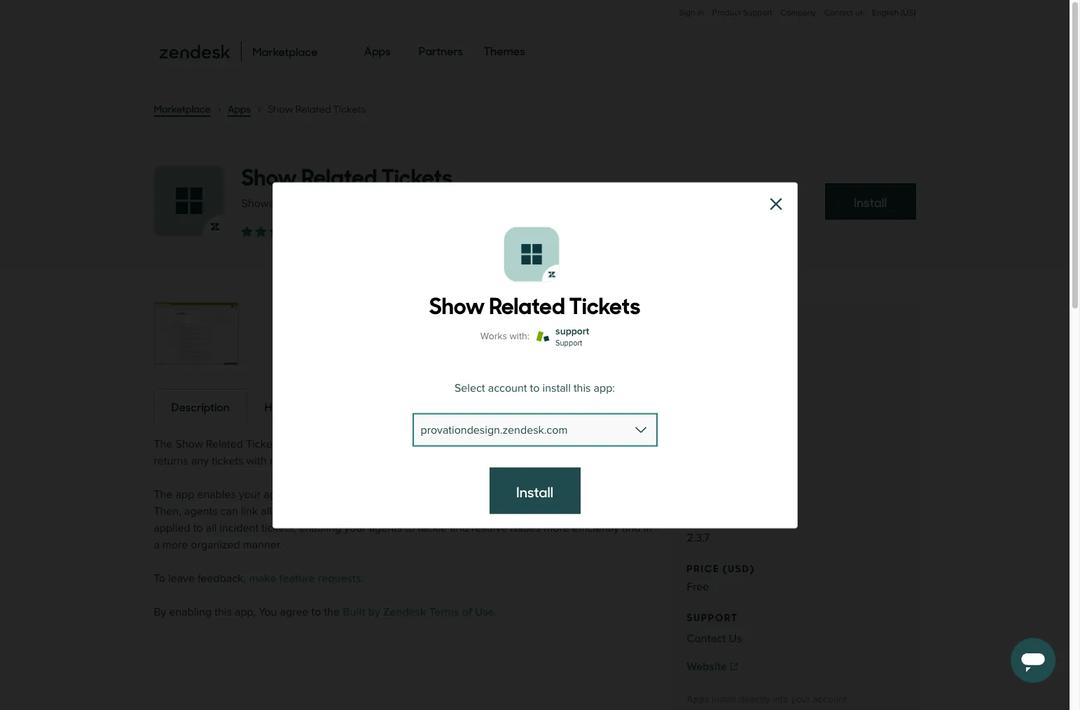 Task type: describe. For each thing, give the bounding box(es) containing it.
shows
[[241, 197, 274, 211]]

2 star fill image from the left
[[269, 226, 281, 237]]

incidents
[[503, 488, 547, 502]]

works with :
[[480, 330, 530, 342]]

1 vertical spatial this
[[215, 606, 232, 620]]

to left tackle
[[405, 522, 415, 536]]

contact us link
[[824, 8, 864, 18]]

then,
[[154, 505, 181, 519]]

0 vertical spatial more
[[544, 522, 569, 536]]

app inside installation modal dialog
[[594, 381, 612, 395]]

product
[[712, 8, 741, 18]]

us
[[855, 8, 864, 18]]

to left quickly
[[300, 488, 310, 502]]

of for terms
[[462, 606, 472, 620]]

multiple
[[462, 488, 500, 502]]

app inside the show related tickets app analyzes your ticket subject, searches against all other tickets, and returns any tickets with matching terms.
[[284, 438, 303, 452]]

marketplace link
[[154, 102, 211, 117]]

enabling inside the 'the app enables your agents to quickly recognize and identify multiple incidents of the same issue. then, agents can link all incident tickets to a problem ticket. a resolution to the problem ticket will be applied to all incident tickets, enabling your agents to tackle and resolve issues more efficiently and in a more organized manner.'
[[299, 522, 341, 536]]

contact us
[[687, 632, 742, 646]]

select
[[455, 381, 485, 395]]

of for incidents
[[550, 488, 560, 502]]

link
[[241, 505, 258, 519]]

enables
[[197, 488, 236, 502]]

by enabling this app, you agree to the built by zendesk terms of use .
[[154, 606, 497, 620]]

searches
[[446, 438, 491, 452]]

marketplace
[[154, 102, 211, 116]]

2 vertical spatial install
[[712, 694, 736, 706]]

contact for contact us
[[687, 632, 726, 646]]

and up ticket.
[[401, 488, 420, 502]]

tickets inside the show related tickets app analyzes your ticket subject, searches against all other tickets, and returns any tickets with matching terms.
[[246, 438, 281, 452]]

2 horizontal spatial agents
[[369, 522, 402, 536]]

tickets inside show related tickets shows related tickets
[[314, 197, 346, 211]]

with inside the show related tickets app analyzes your ticket subject, searches against all other tickets, and returns any tickets with matching terms.
[[246, 455, 267, 469]]

description
[[171, 399, 230, 415]]

app inside the 'the app enables your agents to quickly recognize and identify multiple incidents of the same issue. then, agents can link all incident tickets to a problem ticket. a resolution to the problem ticket will be applied to all incident tickets, enabling your agents to tackle and resolve issues more efficiently and in a more organized manner.'
[[176, 488, 194, 502]]

recognize
[[350, 488, 398, 502]]

with inside installation modal dialog
[[510, 330, 527, 342]]

1 vertical spatial all
[[261, 505, 272, 519]]

contact us
[[824, 8, 864, 18]]

2 problem from the left
[[542, 505, 583, 519]]

0 vertical spatial .
[[361, 572, 364, 586]]

0 horizontal spatial apps link
[[228, 102, 251, 117]]

efficiently
[[572, 522, 619, 536]]

1 horizontal spatial support
[[687, 610, 738, 625]]

applied
[[154, 522, 190, 536]]

0 horizontal spatial show related tickets
[[268, 102, 366, 116]]

returns
[[154, 455, 188, 469]]

1 horizontal spatial account
[[813, 694, 847, 706]]

english (us) link
[[872, 8, 916, 32]]

1 star fill image from the left
[[241, 226, 253, 237]]

2 vertical spatial apps
[[687, 694, 709, 706]]

to inside tab list
[[290, 399, 301, 415]]

analyzes
[[305, 438, 348, 452]]

subject,
[[405, 438, 444, 452]]

the for the show related tickets app analyzes your ticket subject, searches against all other tickets, and returns any tickets with matching terms.
[[154, 438, 173, 452]]

terms.
[[318, 455, 348, 469]]

be
[[634, 505, 647, 519]]

0 vertical spatial agents
[[264, 488, 297, 502]]

website link
[[687, 659, 898, 676]]

0 horizontal spatial more
[[163, 539, 188, 553]]

tackle
[[418, 522, 447, 536]]

website
[[687, 661, 727, 675]]

this inside installation modal dialog
[[574, 381, 591, 395]]

can
[[220, 505, 238, 519]]

installation modal dialog
[[272, 182, 797, 529]]

other
[[546, 438, 572, 452]]

built by zendesk terms of use link
[[343, 606, 494, 620]]

price
[[687, 561, 720, 576]]

directly
[[739, 694, 770, 706]]

company
[[781, 8, 816, 18]]

your right into
[[791, 694, 810, 706]]

built
[[343, 606, 365, 620]]

1 horizontal spatial .
[[494, 606, 497, 620]]

related
[[277, 197, 311, 211]]

resolve
[[471, 522, 507, 536]]

make
[[249, 572, 276, 586]]

tickets, inside the 'the app enables your agents to quickly recognize and identify multiple incidents of the same issue. then, agents can link all incident tickets to a problem ticket. a resolution to the problem ticket will be applied to all incident tickets, enabling your agents to tackle and resolve issues more efficiently and in a more organized manner.'
[[261, 522, 296, 536]]

0 horizontal spatial incident
[[220, 522, 259, 536]]

0 horizontal spatial install
[[303, 399, 332, 415]]

a
[[449, 505, 456, 519]]

show inside installation modal dialog
[[429, 287, 485, 320]]

1 horizontal spatial apps link
[[364, 31, 391, 71]]

show related tickets inside installation modal dialog
[[429, 287, 640, 320]]

ticket inside the show related tickets app analyzes your ticket subject, searches against all other tickets, and returns any tickets with matching terms.
[[376, 438, 403, 452]]

2 horizontal spatial the
[[563, 488, 579, 502]]

requests
[[318, 572, 361, 586]]

sign in link
[[679, 8, 704, 18]]

your down "recognize"
[[344, 522, 366, 536]]

contact us link
[[687, 631, 898, 648]]

0 horizontal spatial all
[[206, 522, 217, 536]]

themes link
[[484, 31, 525, 71]]

use
[[475, 606, 494, 620]]

english (us)
[[872, 8, 916, 18]]

1 horizontal spatial the
[[523, 505, 539, 519]]

how to install
[[265, 399, 332, 415]]

the show related tickets app analyzes your ticket subject, searches against all other tickets, and returns any tickets with matching terms.
[[154, 438, 631, 469]]

show inside show related tickets shows related tickets
[[241, 159, 297, 192]]

tickets inside installation modal dialog
[[569, 287, 640, 320]]

quickly
[[312, 488, 347, 502]]

contact for contact us
[[824, 8, 853, 18]]

to right agree
[[311, 606, 321, 620]]

global-navigation-secondary element
[[154, 0, 916, 32]]

manner.
[[243, 539, 282, 553]]

select account to install this app :
[[455, 381, 615, 395]]

0 horizontal spatial :
[[527, 330, 530, 342]]

star fill image
[[255, 226, 267, 237]]

and down a
[[450, 522, 468, 536]]

english
[[872, 8, 899, 18]]

you
[[259, 606, 277, 620]]

1 vertical spatial :
[[612, 381, 615, 395]]

leave
[[168, 572, 195, 586]]

the app enables your agents to quickly recognize and identify multiple incidents of the same issue. then, agents can link all incident tickets to a problem ticket. a resolution to the problem ticket will be applied to all incident tickets, enabling your agents to tackle and resolve issues more efficiently and in a more organized manner.
[[154, 488, 652, 553]]

free
[[687, 581, 709, 595]]

sign in
[[679, 8, 704, 18]]

company link
[[781, 8, 816, 32]]

by
[[154, 606, 166, 620]]

issue.
[[611, 488, 639, 502]]



Task type: locate. For each thing, give the bounding box(es) containing it.
0 vertical spatial in
[[697, 8, 704, 18]]

a
[[364, 505, 370, 519], [154, 539, 160, 553]]

incident down quickly
[[275, 505, 314, 519]]

show related tickets
[[268, 102, 366, 116], [429, 287, 640, 320]]

product support link
[[712, 8, 772, 18]]

1 vertical spatial .
[[494, 606, 497, 620]]

enabling
[[299, 522, 341, 536], [169, 606, 212, 620]]

the up returns
[[154, 438, 173, 452]]

0 vertical spatial apps link
[[364, 31, 391, 71]]

terms
[[429, 606, 459, 620]]

more right issues
[[544, 522, 569, 536]]

2 horizontal spatial support
[[743, 8, 772, 18]]

to
[[154, 572, 165, 586]]

1 vertical spatial with
[[246, 455, 267, 469]]

and inside the show related tickets app analyzes your ticket subject, searches against all other tickets, and returns any tickets with matching terms.
[[612, 438, 631, 452]]

1 horizontal spatial this
[[574, 381, 591, 395]]

same
[[581, 488, 608, 502]]

0 vertical spatial tickets
[[314, 197, 346, 211]]

1 horizontal spatial with
[[510, 330, 527, 342]]

partners
[[419, 43, 463, 58]]

0 vertical spatial install
[[854, 193, 887, 211]]

0 vertical spatial account
[[488, 381, 527, 395]]

the up issues
[[523, 505, 539, 519]]

tickets, up "manner."
[[261, 522, 296, 536]]

how
[[265, 399, 288, 415]]

enabling down quickly
[[299, 522, 341, 536]]

show related tickets shows related tickets
[[241, 159, 453, 211]]

1 vertical spatial apps link
[[228, 102, 251, 117]]

in inside global-navigation-secondary element
[[697, 8, 704, 18]]

. right terms
[[494, 606, 497, 620]]

account right select
[[488, 381, 527, 395]]

your
[[351, 438, 373, 452], [239, 488, 261, 502], [344, 522, 366, 536], [791, 694, 810, 706]]

related inside the show related tickets app analyzes your ticket subject, searches against all other tickets, and returns any tickets with matching terms.
[[206, 438, 243, 452]]

(us)
[[901, 8, 916, 18]]

your up the link
[[239, 488, 261, 502]]

contact left us
[[824, 8, 853, 18]]

1 vertical spatial of
[[462, 606, 472, 620]]

feedback,
[[198, 572, 246, 586]]

install left directly at the right bottom
[[712, 694, 736, 706]]

(usd)
[[723, 561, 755, 576]]

0 vertical spatial this
[[574, 381, 591, 395]]

2 horizontal spatial all
[[532, 438, 543, 452]]

app
[[594, 381, 612, 395], [284, 438, 303, 452], [176, 488, 194, 502]]

partners link
[[419, 31, 463, 71]]

0 horizontal spatial a
[[154, 539, 160, 553]]

1 vertical spatial the
[[523, 505, 539, 519]]

0 vertical spatial show related tickets
[[268, 102, 366, 116]]

and
[[612, 438, 631, 452], [401, 488, 420, 502], [450, 522, 468, 536], [622, 522, 641, 536]]

problem down "recognize"
[[373, 505, 414, 519]]

apps right marketplace
[[228, 102, 251, 116]]

all left other
[[532, 438, 543, 452]]

install inside dialog
[[543, 381, 571, 395]]

0 horizontal spatial ticket
[[376, 438, 403, 452]]

0 horizontal spatial install button
[[489, 468, 580, 514]]

problem down same
[[542, 505, 583, 519]]

to down "recognize"
[[351, 505, 361, 519]]

into
[[773, 694, 789, 706]]

to down incidents
[[511, 505, 520, 519]]

issues
[[510, 522, 541, 536]]

0 horizontal spatial agents
[[184, 505, 218, 519]]

2 horizontal spatial apps
[[687, 694, 709, 706]]

to
[[530, 381, 540, 395], [290, 399, 301, 415], [300, 488, 310, 502], [351, 505, 361, 519], [511, 505, 520, 519], [193, 522, 203, 536], [405, 522, 415, 536], [311, 606, 321, 620]]

0 vertical spatial incident
[[275, 505, 314, 519]]

support
[[556, 325, 589, 337]]

account
[[488, 381, 527, 395], [813, 694, 847, 706]]

us
[[729, 632, 742, 646]]

1 horizontal spatial incident
[[275, 505, 314, 519]]

problem
[[373, 505, 414, 519], [542, 505, 583, 519]]

0 vertical spatial a
[[364, 505, 370, 519]]

the left built
[[324, 606, 340, 620]]

tickets down quickly
[[317, 505, 349, 519]]

the
[[563, 488, 579, 502], [523, 505, 539, 519], [324, 606, 340, 620]]

related inside show related tickets shows related tickets
[[301, 159, 377, 192]]

support support
[[556, 325, 589, 347]]

a down "recognize"
[[364, 505, 370, 519]]

contact
[[824, 8, 853, 18], [687, 632, 726, 646]]

of inside the 'the app enables your agents to quickly recognize and identify multiple incidents of the same issue. then, agents can link all incident tickets to a problem ticket. a resolution to the problem ticket will be applied to all incident tickets, enabling your agents to tackle and resolve issues more efficiently and in a more organized manner.'
[[550, 488, 560, 502]]

1 horizontal spatial :
[[612, 381, 615, 395]]

in right sign
[[697, 8, 704, 18]]

:
[[527, 330, 530, 342], [612, 381, 615, 395]]

this left 'app,'
[[215, 606, 232, 620]]

in
[[697, 8, 704, 18], [643, 522, 652, 536]]

resolution
[[459, 505, 508, 519]]

in down be
[[643, 522, 652, 536]]

support for product
[[743, 8, 772, 18]]

feature
[[279, 572, 315, 586]]

enabling right by
[[169, 606, 212, 620]]

1 vertical spatial incident
[[220, 522, 259, 536]]

1 horizontal spatial tickets,
[[575, 438, 609, 452]]

2.3.7
[[687, 532, 710, 546]]

1 problem from the left
[[373, 505, 414, 519]]

0 horizontal spatial tickets,
[[261, 522, 296, 536]]

2 vertical spatial support
[[687, 610, 738, 625]]

1 vertical spatial more
[[163, 539, 188, 553]]

0 horizontal spatial in
[[643, 522, 652, 536]]

matching
[[270, 455, 315, 469]]

app,
[[235, 606, 256, 620]]

support down support
[[556, 338, 582, 347]]

1 vertical spatial tickets,
[[261, 522, 296, 536]]

agents down matching
[[264, 488, 297, 502]]

all right the link
[[261, 505, 272, 519]]

the inside the show related tickets app analyzes your ticket subject, searches against all other tickets, and returns any tickets with matching terms.
[[154, 438, 173, 452]]

1 vertical spatial contact
[[687, 632, 726, 646]]

1 vertical spatial support
[[556, 338, 582, 347]]

to down support plain dark image
[[530, 381, 540, 395]]

your right the analyzes
[[351, 438, 373, 452]]

apps link
[[364, 31, 391, 71], [228, 102, 251, 117]]

zendesk image
[[159, 45, 229, 59]]

support inside support support
[[556, 338, 582, 347]]

product support
[[712, 8, 772, 18]]

to leave feedback, make feature requests .
[[154, 572, 364, 586]]

2 vertical spatial agents
[[369, 522, 402, 536]]

tickets inside the show related tickets app analyzes your ticket subject, searches against all other tickets, and returns any tickets with matching terms.
[[212, 455, 244, 469]]

ticket
[[376, 438, 403, 452], [586, 505, 612, 519]]

2 the from the top
[[154, 488, 173, 502]]

apps left partners
[[364, 43, 391, 58]]

2 vertical spatial the
[[324, 606, 340, 620]]

the up then,
[[154, 488, 173, 502]]

the for the app enables your agents to quickly recognize and identify multiple incidents of the same issue. then, agents can link all incident tickets to a problem ticket. a resolution to the problem ticket will be applied to all incident tickets, enabling your agents to tackle and resolve issues more efficiently and in a more organized manner.
[[154, 488, 173, 502]]

0 vertical spatial app
[[594, 381, 612, 395]]

tickets, inside the show related tickets app analyzes your ticket subject, searches against all other tickets, and returns any tickets with matching terms.
[[575, 438, 609, 452]]

1 vertical spatial ticket
[[586, 505, 612, 519]]

ticket.
[[417, 505, 446, 519]]

0 horizontal spatial account
[[488, 381, 527, 395]]

1 horizontal spatial install
[[854, 193, 887, 211]]

1 vertical spatial show related tickets
[[429, 287, 640, 320]]

x close image
[[769, 197, 783, 210]]

to up "organized"
[[193, 522, 203, 536]]

0 horizontal spatial star fill image
[[241, 226, 253, 237]]

. up built
[[361, 572, 364, 586]]

related inside installation modal dialog
[[489, 287, 565, 320]]

identify
[[423, 488, 459, 502]]

1 horizontal spatial install
[[543, 381, 571, 395]]

a down applied
[[154, 539, 160, 553]]

1 horizontal spatial more
[[544, 522, 569, 536]]

1 vertical spatial install
[[303, 399, 332, 415]]

1 horizontal spatial star fill image
[[269, 226, 281, 237]]

1 horizontal spatial show related tickets
[[429, 287, 640, 320]]

sign
[[679, 8, 695, 18]]

1 vertical spatial apps
[[228, 102, 251, 116]]

star fill image left star fill icon
[[241, 226, 253, 237]]

1 horizontal spatial apps
[[364, 43, 391, 58]]

of left use
[[462, 606, 472, 620]]

contact up website on the bottom right
[[687, 632, 726, 646]]

install inside dialog
[[516, 481, 553, 502]]

0 horizontal spatial this
[[215, 606, 232, 620]]

1 horizontal spatial agents
[[264, 488, 297, 502]]

0 horizontal spatial install
[[516, 481, 553, 502]]

show
[[268, 102, 293, 116], [241, 159, 297, 192], [429, 287, 485, 320], [176, 438, 203, 452]]

2 vertical spatial app
[[176, 488, 194, 502]]

0 horizontal spatial support
[[556, 338, 582, 347]]

the inside the 'the app enables your agents to quickly recognize and identify multiple incidents of the same issue. then, agents can link all incident tickets to a problem ticket. a resolution to the problem ticket will be applied to all incident tickets, enabling your agents to tackle and resolve issues more efficiently and in a more organized manner.'
[[154, 488, 173, 502]]

against
[[494, 438, 529, 452]]

support up contact us
[[687, 610, 738, 625]]

tickets,
[[575, 438, 609, 452], [261, 522, 296, 536]]

tickets, right other
[[575, 438, 609, 452]]

0 horizontal spatial app
[[176, 488, 194, 502]]

1 horizontal spatial problem
[[542, 505, 583, 519]]

by
[[368, 606, 380, 620]]

apps install directly into your account
[[687, 694, 847, 706]]

to inside installation modal dialog
[[530, 381, 540, 395]]

contact inside global-navigation-secondary element
[[824, 8, 853, 18]]

2 horizontal spatial app
[[594, 381, 612, 395]]

2 horizontal spatial install
[[712, 694, 736, 706]]

apps down website on the bottom right
[[687, 694, 709, 706]]

0 horizontal spatial contact
[[687, 632, 726, 646]]

0 horizontal spatial enabling
[[169, 606, 212, 620]]

account right into
[[813, 694, 847, 706]]

1 horizontal spatial install button
[[825, 184, 916, 220]]

0 vertical spatial enabling
[[299, 522, 341, 536]]

of
[[550, 488, 560, 502], [462, 606, 472, 620]]

tickets inside show related tickets shows related tickets
[[381, 159, 453, 192]]

0 vertical spatial apps
[[364, 43, 391, 58]]

1 horizontal spatial enabling
[[299, 522, 341, 536]]

install button inside dialog
[[489, 468, 580, 514]]

organized
[[191, 539, 240, 553]]

and up issue.
[[612, 438, 631, 452]]

ticket left 'subject,'
[[376, 438, 403, 452]]

preview image of app image
[[154, 303, 237, 365]]

1 horizontal spatial app
[[284, 438, 303, 452]]

to right 'how'
[[290, 399, 301, 415]]

install up the analyzes
[[303, 399, 332, 415]]

install
[[543, 381, 571, 395], [303, 399, 332, 415], [712, 694, 736, 706]]

0 vertical spatial the
[[563, 488, 579, 502]]

show inside the show related tickets app analyzes your ticket subject, searches against all other tickets, and returns any tickets with matching terms.
[[176, 438, 203, 452]]

0 horizontal spatial of
[[462, 606, 472, 620]]

will
[[615, 505, 631, 519]]

apps link left the partners link
[[364, 31, 391, 71]]

all
[[532, 438, 543, 452], [261, 505, 272, 519], [206, 522, 217, 536]]

0 vertical spatial the
[[154, 438, 173, 452]]

incident down can
[[220, 522, 259, 536]]

tab list containing description
[[154, 389, 658, 424]]

support right 'product'
[[743, 8, 772, 18]]

apps link right the marketplace link in the top of the page
[[228, 102, 251, 117]]

support plain dark image
[[533, 331, 553, 342]]

0 vertical spatial install button
[[825, 184, 916, 220]]

support inside global-navigation-secondary element
[[743, 8, 772, 18]]

this
[[574, 381, 591, 395], [215, 606, 232, 620]]

0 vertical spatial all
[[532, 438, 543, 452]]

1 horizontal spatial all
[[261, 505, 272, 519]]

this down support support
[[574, 381, 591, 395]]

make feature requests link
[[249, 572, 361, 586]]

works
[[480, 330, 507, 342]]

ticket up efficiently
[[586, 505, 612, 519]]

tickets right any
[[212, 455, 244, 469]]

1 vertical spatial account
[[813, 694, 847, 706]]

zendesk
[[383, 606, 426, 620]]

1 horizontal spatial in
[[697, 8, 704, 18]]

agents down "recognize"
[[369, 522, 402, 536]]

install button
[[825, 184, 916, 220], [489, 468, 580, 514]]

1 vertical spatial app
[[284, 438, 303, 452]]

star fill image
[[241, 226, 253, 237], [269, 226, 281, 237]]

agents
[[264, 488, 297, 502], [184, 505, 218, 519], [369, 522, 402, 536]]

tickets
[[333, 102, 366, 116], [381, 159, 453, 192], [569, 287, 640, 320], [246, 438, 281, 452]]

with left matching
[[246, 455, 267, 469]]

2 vertical spatial all
[[206, 522, 217, 536]]

ticket inside the 'the app enables your agents to quickly recognize and identify multiple incidents of the same issue. then, agents can link all incident tickets to a problem ticket. a resolution to the problem ticket will be applied to all incident tickets, enabling your agents to tackle and resolve issues more efficiently and in a more organized manner.'
[[586, 505, 612, 519]]

install down support plain dark image
[[543, 381, 571, 395]]

all inside the show related tickets app analyzes your ticket subject, searches against all other tickets, and returns any tickets with matching terms.
[[532, 438, 543, 452]]

all up "organized"
[[206, 522, 217, 536]]

with
[[510, 330, 527, 342], [246, 455, 267, 469]]

2 vertical spatial tickets
[[317, 505, 349, 519]]

0 horizontal spatial with
[[246, 455, 267, 469]]

with left support plain dark image
[[510, 330, 527, 342]]

your inside the show related tickets app analyzes your ticket subject, searches against all other tickets, and returns any tickets with matching terms.
[[351, 438, 373, 452]]

the
[[154, 438, 173, 452], [154, 488, 173, 502]]

0 vertical spatial of
[[550, 488, 560, 502]]

1 the from the top
[[154, 438, 173, 452]]

tab list
[[154, 389, 658, 424]]

star fill image right star fill icon
[[269, 226, 281, 237]]

1 vertical spatial agents
[[184, 505, 218, 519]]

tickets right the related
[[314, 197, 346, 211]]

support for support
[[556, 338, 582, 347]]

tickets inside the 'the app enables your agents to quickly recognize and identify multiple incidents of the same issue. then, agents can link all incident tickets to a problem ticket. a resolution to the problem ticket will be applied to all incident tickets, enabling your agents to tackle and resolve issues more efficiently and in a more organized manner.'
[[317, 505, 349, 519]]

in inside the 'the app enables your agents to quickly recognize and identify multiple incidents of the same issue. then, agents can link all incident tickets to a problem ticket. a resolution to the problem ticket will be applied to all incident tickets, enabling your agents to tackle and resolve issues more efficiently and in a more organized manner.'
[[643, 522, 652, 536]]

of right incidents
[[550, 488, 560, 502]]

1 horizontal spatial a
[[364, 505, 370, 519]]

price (usd) free
[[687, 561, 755, 595]]

0 horizontal spatial apps
[[228, 102, 251, 116]]

0 vertical spatial support
[[743, 8, 772, 18]]

agents down enables
[[184, 505, 218, 519]]

1 vertical spatial tickets
[[212, 455, 244, 469]]

any
[[191, 455, 209, 469]]

0 vertical spatial install
[[543, 381, 571, 395]]

and down "will"
[[622, 522, 641, 536]]

0 vertical spatial with
[[510, 330, 527, 342]]

account inside installation modal dialog
[[488, 381, 527, 395]]

the left same
[[563, 488, 579, 502]]

themes
[[484, 43, 525, 58]]

agree
[[280, 606, 309, 620]]

tickets
[[314, 197, 346, 211], [212, 455, 244, 469], [317, 505, 349, 519]]

more down applied
[[163, 539, 188, 553]]

0 vertical spatial tickets,
[[575, 438, 609, 452]]



Task type: vqa. For each thing, say whether or not it's contained in the screenshot.
searches
yes



